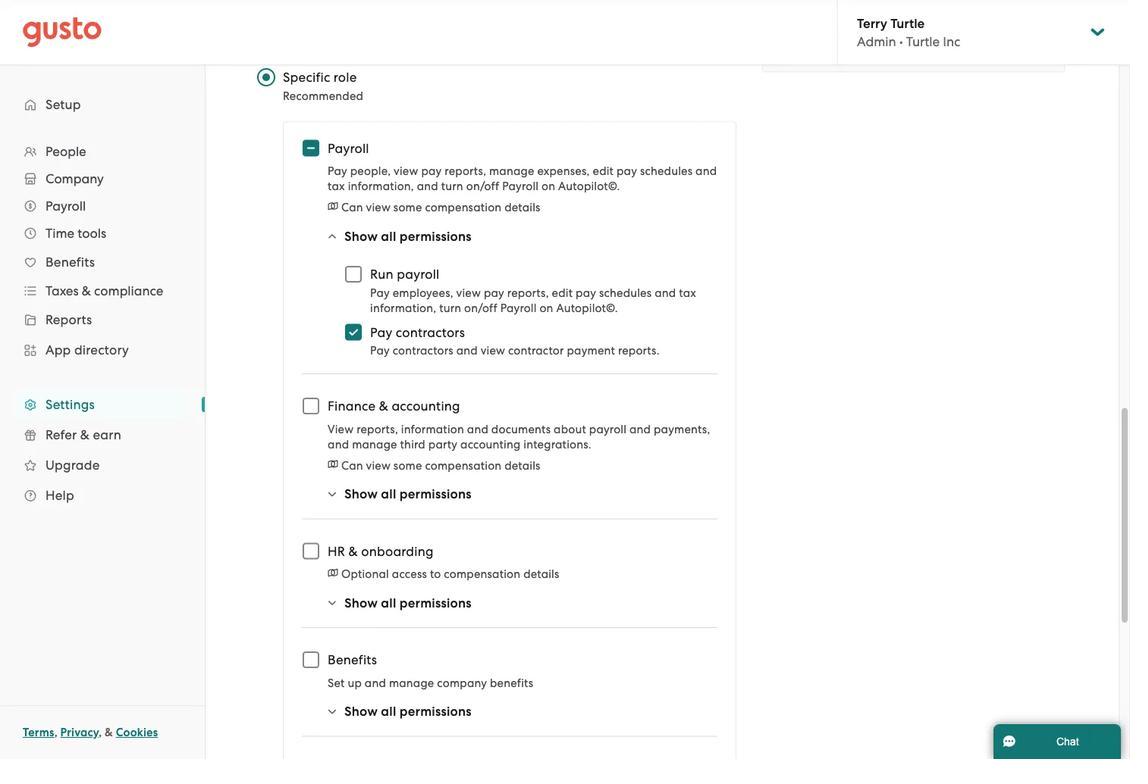 Task type: describe. For each thing, give the bounding box(es) containing it.
chat
[[1057, 736, 1079, 748]]

tax inside pay people, view pay reports, manage expenses, edit pay schedules and tax information, and turn on/off payroll on autopilot©.
[[328, 180, 345, 193]]

company
[[437, 677, 487, 690]]

benefits link
[[15, 249, 190, 276]]

3 show from the top
[[344, 596, 378, 611]]

home image
[[23, 17, 102, 47]]

contractors for pay contractors and view contractor payment reports.
[[393, 344, 453, 358]]

help
[[46, 488, 74, 504]]

pay for pay contractors and view contractor payment reports.
[[370, 344, 390, 358]]

party
[[428, 438, 458, 451]]

HR & onboarding checkbox
[[294, 535, 328, 568]]

specific
[[283, 70, 330, 85]]

recommended
[[283, 89, 363, 102]]

integrations.
[[524, 438, 591, 451]]

hr & onboarding
[[328, 544, 434, 559]]

1 show all permissions from the top
[[344, 229, 471, 244]]

autopilot©. inside pay people, view pay reports, manage expenses, edit pay schedules and tax information, and turn on/off payroll on autopilot©.
[[558, 180, 620, 193]]

privacy
[[60, 727, 99, 740]]

Finance & accounting checkbox
[[294, 390, 328, 423]]

information, inside pay people, view pay reports, manage expenses, edit pay schedules and tax information, and turn on/off payroll on autopilot©.
[[348, 180, 414, 193]]

compliance
[[94, 284, 163, 299]]

information, inside "pay employees, view pay reports, edit pay schedules and tax information, turn on/off payroll on autopilot©."
[[370, 301, 436, 315]]

information
[[401, 423, 464, 436]]

0 vertical spatial payroll
[[397, 267, 439, 282]]

app directory
[[46, 343, 129, 358]]

set
[[328, 677, 345, 690]]

to
[[430, 568, 441, 581]]

pay employees, view pay reports, edit pay schedules and tax information, turn on/off payroll on autopilot©.
[[370, 286, 696, 315]]

chat button
[[994, 725, 1121, 760]]

pay for pay people, view pay reports, manage expenses, edit pay schedules and tax information, and turn on/off payroll on autopilot©.
[[328, 165, 347, 178]]

1 , from the left
[[54, 727, 57, 740]]

can view some compensation details for finance & accounting
[[341, 459, 540, 473]]

cookies button
[[116, 724, 158, 743]]

manage inside pay people, view pay reports, manage expenses, edit pay schedules and tax information, and turn on/off payroll on autopilot©.
[[489, 165, 534, 178]]

up
[[348, 677, 362, 690]]

compensation for finance & accounting
[[425, 459, 502, 473]]

payroll button
[[15, 193, 190, 220]]

0 vertical spatial turtle
[[891, 15, 925, 31]]

autopilot©. inside "pay employees, view pay reports, edit pay schedules and tax information, turn on/off payroll on autopilot©."
[[556, 301, 618, 315]]

benefits
[[490, 677, 533, 690]]

can for finance & accounting
[[341, 459, 363, 473]]

compensation for payroll
[[425, 201, 502, 214]]

& for taxes
[[82, 284, 91, 299]]

third
[[400, 438, 425, 451]]

some for payroll
[[394, 201, 422, 214]]

terms link
[[23, 727, 54, 740]]

2 permissions from the top
[[400, 487, 471, 502]]

•
[[899, 34, 903, 49]]

refer & earn
[[46, 428, 121, 443]]

payroll inside pay people, view pay reports, manage expenses, edit pay schedules and tax information, and turn on/off payroll on autopilot©.
[[502, 180, 539, 193]]

contractor
[[508, 344, 564, 358]]

on/off inside "pay employees, view pay reports, edit pay schedules and tax information, turn on/off payroll on autopilot©."
[[464, 301, 497, 315]]

on inside "pay employees, view pay reports, edit pay schedules and tax information, turn on/off payroll on autopilot©."
[[540, 301, 553, 315]]

refer
[[46, 428, 77, 443]]

privacy link
[[60, 727, 99, 740]]

app directory link
[[15, 337, 190, 364]]

Payroll checkbox
[[294, 132, 328, 165]]

1 horizontal spatial benefits
[[328, 653, 377, 668]]

gusto navigation element
[[0, 65, 205, 535]]

details for payroll
[[505, 201, 540, 214]]

benefits inside gusto navigation element
[[46, 255, 95, 270]]

Specific role radio
[[250, 61, 283, 94]]

0 horizontal spatial accounting
[[392, 399, 460, 414]]

people
[[46, 144, 86, 159]]

4 show all permissions from the top
[[344, 705, 471, 720]]

on/off inside pay people, view pay reports, manage expenses, edit pay schedules and tax information, and turn on/off payroll on autopilot©.
[[466, 180, 499, 193]]

time
[[46, 226, 74, 241]]

2 vertical spatial details
[[523, 568, 559, 581]]

1 vertical spatial turtle
[[906, 34, 940, 49]]

on inside pay people, view pay reports, manage expenses, edit pay schedules and tax information, and turn on/off payroll on autopilot©.
[[542, 180, 555, 193]]

view
[[328, 423, 354, 436]]

reports, for on
[[507, 286, 549, 300]]

edit inside "pay employees, view pay reports, edit pay schedules and tax information, turn on/off payroll on autopilot©."
[[552, 286, 573, 300]]

accounting inside view reports, information and documents about payroll and payments, and manage third party accounting integrations.
[[460, 438, 521, 451]]

reports link
[[15, 306, 190, 334]]

3 permissions from the top
[[400, 596, 471, 611]]

pay right expenses,
[[617, 165, 637, 178]]

pay contractors
[[370, 325, 465, 340]]

terms
[[23, 727, 54, 740]]

some for finance & accounting
[[394, 459, 422, 473]]

onboarding
[[361, 544, 434, 559]]

details for finance & accounting
[[505, 459, 540, 473]]

role
[[334, 70, 357, 85]]

schedules inside "pay employees, view pay reports, edit pay schedules and tax information, turn on/off payroll on autopilot©."
[[599, 286, 652, 300]]

setup link
[[15, 91, 190, 118]]

tax inside "pay employees, view pay reports, edit pay schedules and tax information, turn on/off payroll on autopilot©."
[[679, 286, 696, 300]]

reports
[[46, 312, 92, 328]]

2 show all permissions from the top
[[344, 487, 471, 502]]

terry turtle admin • turtle inc
[[857, 15, 960, 49]]

finance
[[328, 399, 376, 414]]

employees,
[[393, 286, 453, 300]]

turn inside "pay employees, view pay reports, edit pay schedules and tax information, turn on/off payroll on autopilot©."
[[439, 301, 461, 315]]

pay contractors and view contractor payment reports.
[[370, 344, 660, 358]]

help link
[[15, 482, 190, 510]]

earn
[[93, 428, 121, 443]]

settings link
[[15, 391, 190, 419]]

tools
[[78, 226, 106, 241]]

2 vertical spatial compensation
[[444, 568, 521, 581]]

payroll up people,
[[328, 141, 369, 156]]



Task type: locate. For each thing, give the bounding box(es) containing it.
2 can from the top
[[341, 459, 363, 473]]

payroll up the pay contractors and view contractor payment reports.
[[500, 301, 537, 315]]

1 vertical spatial edit
[[552, 286, 573, 300]]

permissions up run payroll on the top
[[400, 229, 471, 244]]

payment
[[567, 344, 615, 358]]

can view some compensation details for payroll
[[341, 201, 540, 214]]

compensation down pay people, view pay reports, manage expenses, edit pay schedules and tax information, and turn on/off payroll on autopilot©.
[[425, 201, 502, 214]]

edit inside pay people, view pay reports, manage expenses, edit pay schedules and tax information, and turn on/off payroll on autopilot©.
[[593, 165, 614, 178]]

accounting up information on the bottom left of page
[[392, 399, 460, 414]]

manage
[[489, 165, 534, 178], [352, 438, 397, 451], [389, 677, 434, 690]]

view inside pay people, view pay reports, manage expenses, edit pay schedules and tax information, and turn on/off payroll on autopilot©.
[[394, 165, 418, 178]]

optional access to compensation details
[[341, 568, 559, 581]]

1 vertical spatial tax
[[679, 286, 696, 300]]

contractors
[[396, 325, 465, 340], [393, 344, 453, 358]]

reports, inside "pay employees, view pay reports, edit pay schedules and tax information, turn on/off payroll on autopilot©."
[[507, 286, 549, 300]]

view down finance & accounting
[[366, 459, 391, 473]]

show down up
[[344, 705, 378, 720]]

pay inside "pay employees, view pay reports, edit pay schedules and tax information, turn on/off payroll on autopilot©."
[[370, 286, 390, 300]]

payroll
[[397, 267, 439, 282], [589, 423, 627, 436]]

admin
[[857, 34, 896, 49]]

permissions down "party"
[[400, 487, 471, 502]]

some up run payroll on the top
[[394, 201, 422, 214]]

manage inside view reports, information and documents about payroll and payments, and manage third party accounting integrations.
[[352, 438, 397, 451]]

0 vertical spatial edit
[[593, 165, 614, 178]]

1 permissions from the top
[[400, 229, 471, 244]]

& left cookies button
[[105, 727, 113, 740]]

setup
[[46, 97, 81, 112]]

manage left expenses,
[[489, 165, 534, 178]]

turtle up •
[[891, 15, 925, 31]]

accounting
[[392, 399, 460, 414], [460, 438, 521, 451]]

view left contractor
[[481, 344, 505, 358]]

payroll inside dropdown button
[[46, 199, 86, 214]]

2 show from the top
[[344, 487, 378, 502]]

all down access
[[381, 596, 396, 611]]

& inside dropdown button
[[82, 284, 91, 299]]

1 vertical spatial information,
[[370, 301, 436, 315]]

view inside "pay employees, view pay reports, edit pay schedules and tax information, turn on/off payroll on autopilot©."
[[456, 286, 481, 300]]

reports,
[[445, 165, 486, 178], [507, 286, 549, 300], [357, 423, 398, 436]]

pay
[[421, 165, 442, 178], [617, 165, 637, 178], [484, 286, 504, 300], [576, 286, 596, 300]]

1 vertical spatial turn
[[439, 301, 461, 315]]

2 some from the top
[[394, 459, 422, 473]]

1 horizontal spatial ,
[[99, 727, 102, 740]]

permissions down set up and manage company benefits
[[400, 705, 471, 720]]

access
[[392, 568, 427, 581]]

pay up payment
[[576, 286, 596, 300]]

company
[[46, 171, 104, 187]]

schedules
[[640, 165, 693, 178], [599, 286, 652, 300]]

pay for pay employees, view pay reports, edit pay schedules and tax information, turn on/off payroll on autopilot©.
[[370, 286, 390, 300]]

benefits
[[46, 255, 95, 270], [328, 653, 377, 668]]

0 vertical spatial can
[[341, 201, 363, 214]]

time tools
[[46, 226, 106, 241]]

compensation right to
[[444, 568, 521, 581]]

Benefits checkbox
[[294, 644, 328, 677]]

1 vertical spatial manage
[[352, 438, 397, 451]]

show up "run"
[[344, 229, 378, 244]]

payroll down expenses,
[[502, 180, 539, 193]]

0 vertical spatial on
[[542, 180, 555, 193]]

1 horizontal spatial reports,
[[445, 165, 486, 178]]

3 all from the top
[[381, 596, 396, 611]]

1 vertical spatial reports,
[[507, 286, 549, 300]]

manage left company
[[389, 677, 434, 690]]

autopilot©. up payment
[[556, 301, 618, 315]]

0 horizontal spatial benefits
[[46, 255, 95, 270]]

terms , privacy , & cookies
[[23, 727, 158, 740]]

1 vertical spatial accounting
[[460, 438, 521, 451]]

0 vertical spatial compensation
[[425, 201, 502, 214]]

app
[[46, 343, 71, 358]]

compensation down "party"
[[425, 459, 502, 473]]

1 horizontal spatial payroll
[[589, 423, 627, 436]]

0 vertical spatial autopilot©.
[[558, 180, 620, 193]]

0 vertical spatial schedules
[[640, 165, 693, 178]]

pay up the pay contractors and view contractor payment reports.
[[484, 286, 504, 300]]

1 vertical spatial benefits
[[328, 653, 377, 668]]

view down people,
[[366, 201, 391, 214]]

& for finance
[[379, 399, 388, 414]]

contractors down employees,
[[396, 325, 465, 340]]

turtle right •
[[906, 34, 940, 49]]

& right hr
[[349, 544, 358, 559]]

& for refer
[[80, 428, 90, 443]]

2 vertical spatial reports,
[[357, 423, 398, 436]]

list containing people
[[0, 138, 205, 511]]

4 permissions from the top
[[400, 705, 471, 720]]

pay people, view pay reports, manage expenses, edit pay schedules and tax information, and turn on/off payroll on autopilot©.
[[328, 165, 717, 193]]

can down people,
[[341, 201, 363, 214]]

view reports, information and documents about payroll and payments, and manage third party accounting integrations.
[[328, 423, 710, 451]]

& right 'taxes'
[[82, 284, 91, 299]]

0 vertical spatial manage
[[489, 165, 534, 178]]

refer & earn link
[[15, 422, 190, 449]]

, left privacy
[[54, 727, 57, 740]]

all up "hr & onboarding"
[[381, 487, 396, 502]]

schedules inside pay people, view pay reports, manage expenses, edit pay schedules and tax information, and turn on/off payroll on autopilot©.
[[640, 165, 693, 178]]

0 vertical spatial reports,
[[445, 165, 486, 178]]

2 can view some compensation details from the top
[[341, 459, 540, 473]]

cookies
[[116, 727, 158, 740]]

about
[[554, 423, 586, 436]]

finance & accounting
[[328, 399, 460, 414]]

information,
[[348, 180, 414, 193], [370, 301, 436, 315]]

1 vertical spatial some
[[394, 459, 422, 473]]

and inside "pay employees, view pay reports, edit pay schedules and tax information, turn on/off payroll on autopilot©."
[[655, 286, 676, 300]]

list
[[0, 138, 205, 511]]

0 vertical spatial benefits
[[46, 255, 95, 270]]

reports, for turn
[[445, 165, 486, 178]]

reports, inside view reports, information and documents about payroll and payments, and manage third party accounting integrations.
[[357, 423, 398, 436]]

set up and manage company benefits
[[328, 677, 533, 690]]

&
[[82, 284, 91, 299], [379, 399, 388, 414], [80, 428, 90, 443], [349, 544, 358, 559], [105, 727, 113, 740]]

show up "hr & onboarding"
[[344, 487, 378, 502]]

0 horizontal spatial edit
[[552, 286, 573, 300]]

None checkbox
[[337, 258, 370, 291], [337, 316, 370, 349], [337, 258, 370, 291], [337, 316, 370, 349]]

can for payroll
[[341, 201, 363, 214]]

view right employees,
[[456, 286, 481, 300]]

payroll right about
[[589, 423, 627, 436]]

all up "run"
[[381, 229, 396, 244]]

1 horizontal spatial tax
[[679, 286, 696, 300]]

people button
[[15, 138, 190, 165]]

can view some compensation details
[[341, 201, 540, 214], [341, 459, 540, 473]]

payroll up time
[[46, 199, 86, 214]]

& left earn
[[80, 428, 90, 443]]

contractors down pay contractors
[[393, 344, 453, 358]]

pay for pay contractors
[[370, 325, 392, 340]]

can down the view
[[341, 459, 363, 473]]

taxes & compliance button
[[15, 278, 190, 305]]

0 vertical spatial on/off
[[466, 180, 499, 193]]

0 vertical spatial tax
[[328, 180, 345, 193]]

3 show all permissions from the top
[[344, 596, 471, 611]]

1 vertical spatial autopilot©.
[[556, 301, 618, 315]]

1 vertical spatial on
[[540, 301, 553, 315]]

view right people,
[[394, 165, 418, 178]]

0 vertical spatial details
[[505, 201, 540, 214]]

some down third
[[394, 459, 422, 473]]

pay inside pay people, view pay reports, manage expenses, edit pay schedules and tax information, and turn on/off payroll on autopilot©.
[[328, 165, 347, 178]]

4 all from the top
[[381, 705, 396, 720]]

reports, inside pay people, view pay reports, manage expenses, edit pay schedules and tax information, and turn on/off payroll on autopilot©.
[[445, 165, 486, 178]]

0 horizontal spatial reports,
[[357, 423, 398, 436]]

can
[[341, 201, 363, 214], [341, 459, 363, 473]]

reports.
[[618, 344, 660, 358]]

settings
[[46, 397, 95, 413]]

show all permissions up run payroll on the top
[[344, 229, 471, 244]]

1 vertical spatial details
[[505, 459, 540, 473]]

2 , from the left
[[99, 727, 102, 740]]

run payroll
[[370, 267, 439, 282]]

0 vertical spatial can view some compensation details
[[341, 201, 540, 214]]

, left cookies button
[[99, 727, 102, 740]]

and
[[696, 165, 717, 178], [417, 180, 438, 193], [655, 286, 676, 300], [456, 344, 478, 358], [467, 423, 488, 436], [629, 423, 651, 436], [328, 438, 349, 451], [365, 677, 386, 690]]

company button
[[15, 165, 190, 193]]

on down expenses,
[[542, 180, 555, 193]]

1 some from the top
[[394, 201, 422, 214]]

0 horizontal spatial tax
[[328, 180, 345, 193]]

turtle
[[891, 15, 925, 31], [906, 34, 940, 49]]

& for hr
[[349, 544, 358, 559]]

edit
[[593, 165, 614, 178], [552, 286, 573, 300]]

on up contractor
[[540, 301, 553, 315]]

run
[[370, 267, 394, 282]]

manage down the view
[[352, 438, 397, 451]]

permissions down to
[[400, 596, 471, 611]]

upgrade link
[[15, 452, 190, 479]]

show down optional
[[344, 596, 378, 611]]

payroll inside view reports, information and documents about payroll and payments, and manage third party accounting integrations.
[[589, 423, 627, 436]]

compensation
[[425, 201, 502, 214], [425, 459, 502, 473], [444, 568, 521, 581]]

inc
[[943, 34, 960, 49]]

turn inside pay people, view pay reports, manage expenses, edit pay schedules and tax information, and turn on/off payroll on autopilot©.
[[441, 180, 463, 193]]

1 vertical spatial can view some compensation details
[[341, 459, 540, 473]]

view
[[394, 165, 418, 178], [366, 201, 391, 214], [456, 286, 481, 300], [481, 344, 505, 358], [366, 459, 391, 473]]

information, down employees,
[[370, 301, 436, 315]]

terry
[[857, 15, 887, 31]]

people,
[[350, 165, 391, 178]]

2 all from the top
[[381, 487, 396, 502]]

information, down people,
[[348, 180, 414, 193]]

accounting down documents
[[460, 438, 521, 451]]

expenses,
[[537, 165, 590, 178]]

benefits down time tools at the top of the page
[[46, 255, 95, 270]]

2 horizontal spatial reports,
[[507, 286, 549, 300]]

all
[[381, 229, 396, 244], [381, 487, 396, 502], [381, 596, 396, 611], [381, 705, 396, 720]]

,
[[54, 727, 57, 740], [99, 727, 102, 740]]

time tools button
[[15, 220, 190, 247]]

pay right people,
[[421, 165, 442, 178]]

autopilot©. down expenses,
[[558, 180, 620, 193]]

2 vertical spatial manage
[[389, 677, 434, 690]]

1 vertical spatial payroll
[[589, 423, 627, 436]]

permissions
[[400, 229, 471, 244], [400, 487, 471, 502], [400, 596, 471, 611], [400, 705, 471, 720]]

1 horizontal spatial edit
[[593, 165, 614, 178]]

payments,
[[654, 423, 710, 436]]

0 vertical spatial information,
[[348, 180, 414, 193]]

1 vertical spatial contractors
[[393, 344, 453, 358]]

1 vertical spatial on/off
[[464, 301, 497, 315]]

0 vertical spatial some
[[394, 201, 422, 214]]

all down set up and manage company benefits
[[381, 705, 396, 720]]

show all permissions down third
[[344, 487, 471, 502]]

some
[[394, 201, 422, 214], [394, 459, 422, 473]]

1 vertical spatial schedules
[[599, 286, 652, 300]]

4 show from the top
[[344, 705, 378, 720]]

1 all from the top
[[381, 229, 396, 244]]

autopilot©.
[[558, 180, 620, 193], [556, 301, 618, 315]]

1 horizontal spatial accounting
[[460, 438, 521, 451]]

payroll inside "pay employees, view pay reports, edit pay schedules and tax information, turn on/off payroll on autopilot©."
[[500, 301, 537, 315]]

documents
[[491, 423, 551, 436]]

taxes & compliance
[[46, 284, 163, 299]]

contractors for pay contractors
[[396, 325, 465, 340]]

directory
[[74, 343, 129, 358]]

show
[[344, 229, 378, 244], [344, 487, 378, 502], [344, 596, 378, 611], [344, 705, 378, 720]]

on
[[542, 180, 555, 193], [540, 301, 553, 315]]

0 horizontal spatial ,
[[54, 727, 57, 740]]

optional
[[341, 568, 389, 581]]

edit up contractor
[[552, 286, 573, 300]]

hr
[[328, 544, 345, 559]]

0 horizontal spatial payroll
[[397, 267, 439, 282]]

details
[[505, 201, 540, 214], [505, 459, 540, 473], [523, 568, 559, 581]]

on/off
[[466, 180, 499, 193], [464, 301, 497, 315]]

specific role
[[283, 70, 357, 85]]

1 vertical spatial compensation
[[425, 459, 502, 473]]

taxes
[[46, 284, 79, 299]]

edit right expenses,
[[593, 165, 614, 178]]

1 show from the top
[[344, 229, 378, 244]]

& right 'finance' on the left of page
[[379, 399, 388, 414]]

show all permissions down access
[[344, 596, 471, 611]]

payroll up employees,
[[397, 267, 439, 282]]

0 vertical spatial accounting
[[392, 399, 460, 414]]

1 vertical spatial can
[[341, 459, 363, 473]]

benefits up up
[[328, 653, 377, 668]]

turn
[[441, 180, 463, 193], [439, 301, 461, 315]]

0 vertical spatial contractors
[[396, 325, 465, 340]]

0 vertical spatial turn
[[441, 180, 463, 193]]

1 can from the top
[[341, 201, 363, 214]]

show all permissions down set up and manage company benefits
[[344, 705, 471, 720]]

1 can view some compensation details from the top
[[341, 201, 540, 214]]

upgrade
[[46, 458, 100, 473]]



Task type: vqa. For each thing, say whether or not it's contained in the screenshot.
'am' on the right of the page
no



